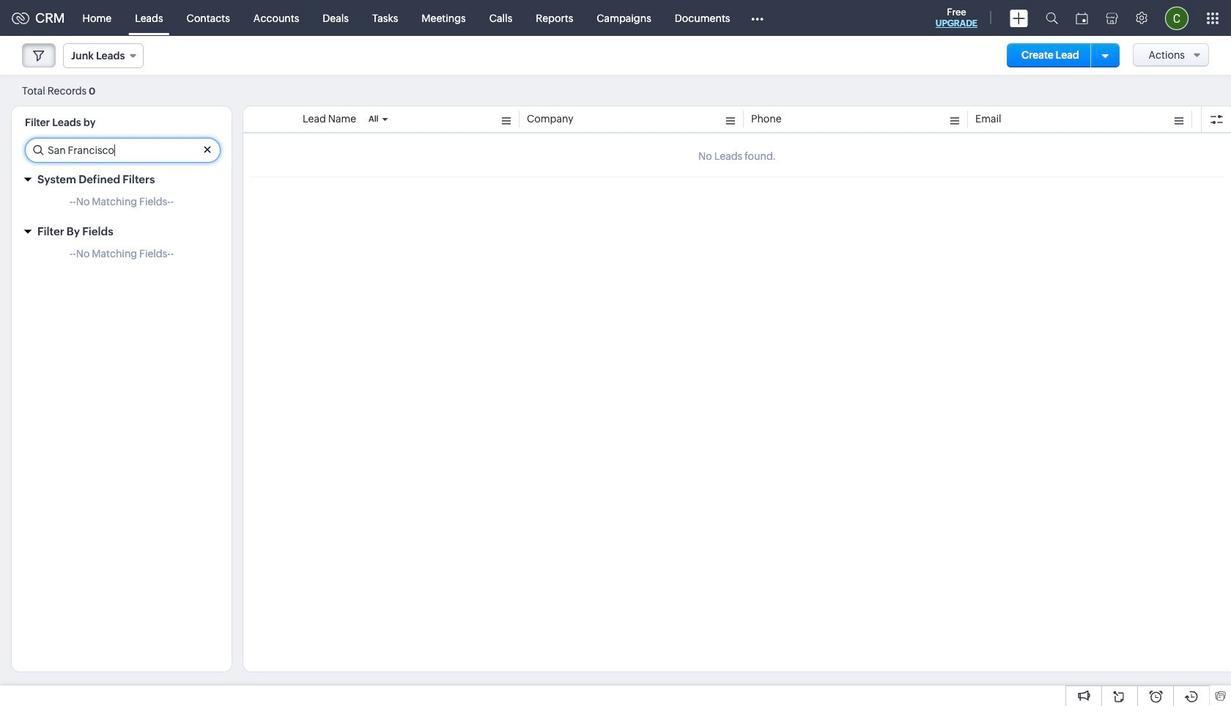 Task type: locate. For each thing, give the bounding box(es) containing it.
0 vertical spatial region
[[12, 192, 232, 219]]

1 vertical spatial region
[[12, 244, 232, 271]]

calendar image
[[1076, 12, 1089, 24]]

region
[[12, 192, 232, 219], [12, 244, 232, 271]]

2 region from the top
[[12, 244, 232, 271]]

None field
[[63, 43, 144, 68]]

profile image
[[1166, 6, 1189, 30]]

create menu image
[[1010, 9, 1029, 27]]

Other Modules field
[[742, 6, 774, 30]]

logo image
[[12, 12, 29, 24]]

create menu element
[[1002, 0, 1038, 36]]



Task type: describe. For each thing, give the bounding box(es) containing it.
1 region from the top
[[12, 192, 232, 219]]

profile element
[[1157, 0, 1198, 36]]

search image
[[1046, 12, 1059, 24]]

Search text field
[[26, 139, 220, 162]]

search element
[[1038, 0, 1068, 36]]



Task type: vqa. For each thing, say whether or not it's contained in the screenshot.
All
no



